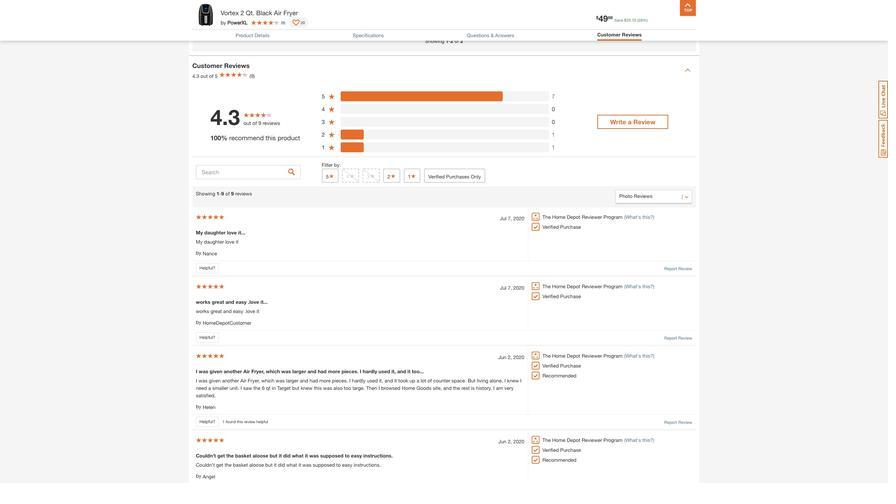 Task type: vqa. For each thing, say whether or not it's contained in the screenshot.
My daughter love it...'s Jul 7, 2020
yes



Task type: describe. For each thing, give the bounding box(es) containing it.
1 the from the top
[[543, 214, 551, 220]]

helpful? for helpful? 'button' to the left of n
[[209, 9, 225, 14]]

very
[[505, 386, 514, 392]]

3 this?) from the top
[[643, 353, 655, 359]]

star icon image for 1
[[328, 144, 335, 151]]

0 vertical spatial which
[[266, 369, 280, 375]]

1 horizontal spatial 5
[[322, 93, 325, 100]]

20 inside $ 49 88 save $ 20 . 10 ( 29 %)
[[627, 18, 631, 22]]

this inside i was given another air fryer, which was larger and had more pieces. i hardly used it, and it too... i was given another air fryer, which was larger and had more pieces. i hardly used it, and it took up a lot of counter space.  but living alone, i knew i need a smaller unit. i saw the 6 qt in target but knew this was also too large. then i browsed home goods site, and the rest is history.  i am very satisfied.
[[314, 386, 322, 392]]

0 vertical spatial customer reviews
[[598, 32, 642, 38]]

1 my from the top
[[196, 230, 203, 236]]

rest
[[462, 386, 470, 392]]

too...
[[412, 369, 424, 375]]

filter by:
[[322, 162, 341, 168]]

1 couldn't from the top
[[196, 453, 216, 459]]

angel
[[203, 474, 215, 480]]

fryer
[[284, 9, 298, 17]]

$ 49 88 save $ 20 . 10 ( 29 %)
[[597, 13, 648, 23]]

verified purchases only
[[429, 174, 481, 180]]

0 vertical spatial get
[[217, 453, 225, 459]]

saw
[[243, 386, 252, 392]]

lot
[[421, 378, 427, 384]]

report review for it
[[665, 336, 693, 341]]

questions
[[467, 32, 490, 38]]

0 vertical spatial .love
[[248, 300, 259, 306]]

is
[[471, 386, 475, 392]]

4 purchase from the top
[[561, 448, 581, 454]]

1 vertical spatial great
[[211, 309, 222, 315]]

1 vertical spatial supposed
[[313, 463, 335, 469]]

out of 9 reviews
[[244, 120, 280, 126]]

0 vertical spatial great
[[212, 300, 224, 306]]

2, for i was given another air fryer, which was larger and had more pieces. i hardly used it, and it too... i was given another air fryer, which was larger and had more pieces. i hardly used it, and it took up a lot of counter space.  but living alone, i knew i need a smaller unit. i saw the 6 qt in target but knew this was also too large. then i browsed home goods site, and the rest is history.  i am very satisfied.
[[508, 355, 512, 361]]

4 program from the top
[[604, 438, 623, 444]]

( 9 )
[[281, 20, 286, 25]]

a inside write a review button
[[628, 118, 632, 126]]

0 vertical spatial knew
[[508, 378, 519, 384]]

jul 7, 2020 for my daughter love it...
[[500, 216, 525, 222]]

my daughter love it... my daughter love it
[[196, 230, 246, 245]]

review
[[244, 420, 256, 425]]

2 vertical spatial but
[[265, 463, 273, 469]]

4 the from the top
[[543, 438, 551, 444]]

alone,
[[490, 378, 503, 384]]

(9)
[[250, 73, 255, 79]]

2 (what's this?) link from the top
[[625, 283, 655, 291]]

goods
[[417, 386, 432, 392]]

9pm
[[269, 13, 281, 20]]

couldn't get the basket aloose but it did what it was supposed to easy instructions. couldn't get the basket aloose but it did what it was supposed to easy instructions.
[[196, 453, 393, 469]]

rouge
[[257, 13, 273, 20]]

0 horizontal spatial customer
[[192, 62, 223, 69]]

)
[[285, 20, 286, 25]]

88
[[608, 15, 613, 20]]

up
[[410, 378, 416, 384]]

1 report review from the top
[[665, 267, 693, 272]]

questions & answers
[[467, 32, 515, 38]]

top button
[[680, 0, 696, 16]]

feedback link image
[[879, 120, 889, 158]]

star icon image for 3
[[328, 119, 335, 126]]

jul for works great and easy .love it... works great and easy .love it
[[500, 285, 507, 291]]

1 purchase from the top
[[561, 224, 581, 230]]

1 vertical spatial which
[[262, 378, 275, 384]]

1 vertical spatial used
[[367, 378, 378, 384]]

7, for works great and easy .love it...
[[508, 285, 512, 291]]

star icon image for 2
[[328, 131, 335, 138]]

20 button
[[289, 17, 309, 28]]

2 depot from the top
[[567, 284, 581, 290]]

- for 9
[[219, 191, 221, 197]]

1 depot from the top
[[567, 214, 581, 220]]

1 vertical spatial had
[[310, 378, 318, 384]]

0 vertical spatial more
[[328, 369, 340, 375]]

100 % recommend this product
[[211, 134, 300, 142]]

helpful? for helpful? 'button' below helen 'button'
[[200, 420, 215, 425]]

3 button
[[363, 169, 380, 183]]

&
[[491, 32, 494, 38]]

100
[[211, 134, 221, 142]]

jul 7, 2020 for works great and easy .love it...
[[500, 285, 525, 291]]

2020 for more
[[514, 355, 525, 361]]

2 button
[[384, 169, 400, 183]]

1 (what's from the top
[[625, 214, 642, 220]]

2 (what's this?) from the top
[[625, 284, 655, 290]]

0 vertical spatial 5
[[215, 73, 218, 79]]

2 couldn't from the top
[[196, 463, 215, 469]]

qt
[[266, 386, 271, 392]]

4 (what's this?) from the top
[[625, 438, 655, 444]]

home inside i was given another air fryer, which was larger and had more pieces. i hardly used it, and it too... i was given another air fryer, which was larger and had more pieces. i hardly used it, and it took up a lot of counter space.  but living alone, i knew i need a smaller unit. i saw the 6 qt in target but knew this was also too large. then i browsed home goods site, and the rest is history.  i am very satisfied.
[[402, 386, 415, 392]]

1 the home depot reviewer program from the top
[[543, 214, 623, 220]]

it... inside my daughter love it... my daughter love it
[[238, 230, 246, 236]]

2 works from the top
[[196, 309, 209, 315]]

2 vertical spatial air
[[241, 378, 247, 384]]

2 vertical spatial a
[[208, 386, 211, 392]]

air for black
[[274, 9, 282, 17]]

found
[[226, 420, 236, 425]]

0 vertical spatial to
[[345, 453, 350, 459]]

0 vertical spatial love
[[227, 230, 237, 236]]

5 inside button
[[326, 174, 329, 180]]

.
[[631, 18, 632, 22]]

product details
[[236, 32, 270, 38]]

vortex
[[221, 9, 239, 17]]

n
[[234, 13, 238, 20]]

counter
[[434, 378, 451, 384]]

3 (what's this?) from the top
[[625, 353, 655, 359]]

write a review button
[[598, 115, 669, 129]]

1 vertical spatial customer reviews
[[192, 62, 250, 69]]

4 depot from the top
[[567, 438, 581, 444]]

1 (what's this?) from the top
[[625, 214, 655, 220]]

1 vertical spatial instructions.
[[354, 463, 381, 469]]

review inside button
[[634, 118, 656, 126]]

4 (what's from the top
[[625, 438, 642, 444]]

0 horizontal spatial knew
[[301, 386, 313, 392]]

vortex 2 qt. black air fryer
[[221, 9, 298, 17]]

me
[[650, 18, 658, 25]]

large.
[[353, 386, 365, 392]]

it inside my daughter love it... my daughter love it
[[236, 239, 239, 245]]

helpful? button left n
[[205, 7, 228, 17]]

2 the home depot reviewer program from the top
[[543, 284, 623, 290]]

angel button
[[203, 474, 215, 481]]

helen
[[203, 405, 216, 411]]

3 verified purchase from the top
[[543, 363, 581, 369]]

4 the home depot reviewer program from the top
[[543, 438, 623, 444]]

report for i was given another air fryer, which was larger and had more pieces. i hardly used it, and it too... i was given another air fryer, which was larger and had more pieces. i hardly used it, and it took up a lot of counter space.  but living alone, i knew i need a smaller unit. i saw the 6 qt in target but knew this was also too large. then i browsed home goods site, and the rest is history.  i am very satisfied.
[[665, 420, 678, 426]]

%)
[[643, 18, 648, 22]]

3 inside button
[[367, 174, 370, 180]]

2020 for supposed
[[514, 439, 525, 445]]

0 horizontal spatial 4
[[322, 106, 325, 113]]

2 vertical spatial this
[[237, 420, 243, 425]]

helpful
[[257, 420, 268, 425]]

1 vertical spatial daughter
[[204, 239, 224, 245]]

by:
[[334, 162, 341, 168]]

living
[[477, 378, 489, 384]]

air for another
[[244, 369, 250, 375]]

2 reviewer from the top
[[582, 284, 603, 290]]

1 vertical spatial larger
[[286, 378, 299, 384]]

1 vertical spatial basket
[[233, 463, 248, 469]]

purchases
[[447, 174, 470, 180]]

works great and easy .love it... works great and easy .love it
[[196, 300, 268, 315]]

verified inside button
[[429, 174, 445, 180]]

showing 1 - 9 of 9 reviews
[[196, 191, 252, 197]]

product
[[278, 134, 300, 142]]

diy
[[618, 18, 627, 25]]

history.
[[476, 386, 492, 392]]

star symbol image for 2
[[391, 174, 396, 179]]

1 horizontal spatial it,
[[392, 369, 396, 375]]

showing for showing 1 - 2 of 2
[[425, 38, 445, 44]]

0 vertical spatial daughter
[[204, 230, 226, 236]]

by for by helen
[[196, 404, 201, 410]]

verified purchases only button
[[425, 169, 486, 183]]

services button
[[580, 9, 603, 26]]

by for by angel
[[196, 474, 201, 480]]

1 vertical spatial love
[[225, 239, 235, 245]]

save
[[615, 18, 624, 22]]

filter
[[322, 162, 333, 168]]

3 depot from the top
[[567, 353, 581, 359]]

report review button for more
[[665, 420, 693, 426]]

0 vertical spatial hardly
[[363, 369, 378, 375]]

report for my daughter love it... my daughter love it
[[665, 267, 678, 272]]

nance button
[[203, 250, 217, 258]]

homedepotcustomer
[[203, 320, 252, 326]]

1 vertical spatial get
[[216, 463, 223, 469]]

1 vertical spatial a
[[417, 378, 420, 384]]

1 vertical spatial to
[[337, 463, 341, 469]]

0 horizontal spatial 3
[[322, 119, 325, 125]]

product image image
[[194, 4, 217, 27]]

2 the from the top
[[543, 284, 551, 290]]

space.
[[452, 378, 467, 384]]

1 horizontal spatial this
[[266, 134, 276, 142]]

i was given another air fryer, which was larger and had more pieces. i hardly used it, and it too... i was given another air fryer, which was larger and had more pieces. i hardly used it, and it took up a lot of counter space.  but living alone, i knew i need a smaller unit. i saw the 6 qt in target but knew this was also too large. then i browsed home goods site, and the rest is history.  i am very satisfied.
[[196, 369, 522, 399]]

by powerxl
[[221, 19, 248, 25]]

3 the from the top
[[543, 353, 551, 359]]

1 found this review helpful
[[223, 420, 268, 425]]

1 vertical spatial did
[[278, 463, 285, 469]]

helen button
[[203, 404, 216, 412]]

1 horizontal spatial reviews
[[622, 32, 642, 38]]

but
[[468, 378, 476, 384]]

7, for my daughter love it...
[[508, 216, 512, 222]]

1 inside 1 button
[[408, 174, 411, 180]]

1 this?) from the top
[[643, 214, 655, 220]]

0 vertical spatial fryer,
[[252, 369, 265, 375]]

4 this?) from the top
[[643, 438, 655, 444]]

star symbol image for 4
[[350, 174, 355, 179]]

0 vertical spatial did
[[283, 453, 291, 459]]

0 vertical spatial instructions.
[[364, 453, 393, 459]]

1 horizontal spatial customer
[[598, 32, 621, 38]]

0 vertical spatial had
[[318, 369, 327, 375]]

site,
[[433, 386, 442, 392]]

unit.
[[230, 386, 239, 392]]

write a review
[[611, 118, 656, 126]]

1 vertical spatial .love
[[245, 309, 255, 315]]

70815
[[301, 13, 316, 20]]

4.3 for 4.3 out of 5
[[192, 73, 199, 79]]

by helen
[[196, 404, 216, 411]]

3 the home depot reviewer program from the top
[[543, 353, 623, 359]]

0 for 3
[[552, 119, 555, 125]]

3 purchase from the top
[[561, 363, 581, 369]]



Task type: locate. For each thing, give the bounding box(es) containing it.
the
[[543, 214, 551, 220], [543, 284, 551, 290], [543, 353, 551, 359], [543, 438, 551, 444]]

star symbol image for 3
[[370, 174, 376, 179]]

2 jul from the top
[[500, 285, 507, 291]]

1 star symbol image from the left
[[329, 174, 335, 179]]

which up in
[[266, 369, 280, 375]]

recommended for couldn't get the basket aloose but it did what it was supposed to easy instructions. couldn't get the basket aloose but it did what it was supposed to easy instructions.
[[543, 458, 577, 464]]

0 horizontal spatial (
[[281, 20, 282, 25]]

diy button
[[612, 9, 634, 26]]

4 verified purchase from the top
[[543, 448, 581, 454]]

by inside by nance
[[196, 250, 201, 256]]

which up qt
[[262, 378, 275, 384]]

0 horizontal spatial $
[[597, 15, 599, 20]]

by angel
[[196, 474, 215, 480]]

this down out of 9 reviews
[[266, 134, 276, 142]]

specifications
[[353, 32, 384, 38]]

also
[[334, 386, 343, 392]]

helpful? button down the nance button
[[196, 263, 219, 274]]

2 recommended from the top
[[543, 458, 577, 464]]

it,
[[392, 369, 396, 375], [379, 378, 383, 384]]

in
[[272, 386, 276, 392]]

1 vertical spatial jul
[[500, 285, 507, 291]]

reviewer
[[582, 214, 603, 220], [582, 284, 603, 290], [582, 353, 603, 359], [582, 438, 603, 444]]

customer down 49
[[598, 32, 621, 38]]

i
[[196, 369, 198, 375], [360, 369, 362, 375], [196, 378, 197, 384], [350, 378, 351, 384], [505, 378, 506, 384], [521, 378, 522, 384], [241, 386, 242, 392], [379, 386, 380, 392], [494, 386, 495, 392]]

4 (what's this?) link from the top
[[625, 437, 655, 445]]

1 vertical spatial knew
[[301, 386, 313, 392]]

1 vertical spatial fryer,
[[248, 378, 260, 384]]

program
[[604, 214, 623, 220], [604, 284, 623, 290], [604, 353, 623, 359], [604, 438, 623, 444]]

given
[[210, 369, 223, 375], [209, 378, 221, 384]]

1 vertical spatial showing
[[196, 191, 215, 197]]

star icon image for 5
[[328, 93, 335, 100]]

1 horizontal spatial out
[[244, 120, 251, 126]]

a right write
[[628, 118, 632, 126]]

this
[[266, 134, 276, 142], [314, 386, 322, 392], [237, 420, 243, 425]]

3 reviewer from the top
[[582, 353, 603, 359]]

0 vertical spatial used
[[379, 369, 390, 375]]

star symbol image left 1 button
[[391, 174, 396, 179]]

am
[[496, 386, 503, 392]]

caret image
[[685, 68, 691, 73]]

jul for my daughter love it... my daughter love it
[[500, 216, 507, 222]]

customer reviews up the 4.3 out of 5
[[192, 62, 250, 69]]

star icon image for 4
[[328, 106, 335, 113]]

hardly up large.
[[352, 378, 366, 384]]

n baton rouge
[[234, 13, 273, 20]]

black
[[256, 9, 272, 17]]

2 star symbol image from the left
[[350, 174, 355, 179]]

get
[[217, 453, 225, 459], [216, 463, 223, 469]]

0 vertical spatial larger
[[293, 369, 306, 375]]

took
[[399, 378, 409, 384]]

0 vertical spatial report review button
[[665, 266, 693, 273]]

2 report review button from the top
[[665, 336, 693, 342]]

(what's this?) link
[[625, 214, 655, 221], [625, 283, 655, 291], [625, 353, 655, 360], [625, 437, 655, 445]]

knew right target
[[301, 386, 313, 392]]

- left the questions
[[449, 38, 451, 44]]

4 star icon image from the top
[[328, 131, 335, 138]]

0 vertical spatial -
[[449, 38, 451, 44]]

7
[[552, 93, 555, 100]]

4 button
[[342, 169, 359, 183]]

need
[[196, 386, 207, 392]]

0 vertical spatial showing
[[425, 38, 445, 44]]

click to redirect to view my cart page image
[[678, 9, 686, 17]]

3 2020 from the top
[[514, 355, 525, 361]]

2 7, from the top
[[508, 285, 512, 291]]

helpful? down the nance button
[[200, 266, 215, 271]]

0 vertical spatial it,
[[392, 369, 396, 375]]

me button
[[643, 9, 665, 26]]

recommended for i was given another air fryer, which was larger and had more pieces. i hardly used it, and it too... i was given another air fryer, which was larger and had more pieces. i hardly used it, and it took up a lot of counter space.  but living alone, i knew i need a smaller unit. i saw the 6 qt in target but knew this was also too large. then i browsed home goods site, and the rest is history.  i am very satisfied.
[[543, 373, 577, 379]]

0 vertical spatial another
[[224, 369, 242, 375]]

jun for i was given another air fryer, which was larger and had more pieces. i hardly used it, and it too... i was given another air fryer, which was larger and had more pieces. i hardly used it, and it took up a lot of counter space.  but living alone, i knew i need a smaller unit. i saw the 6 qt in target but knew this was also too large. then i browsed home goods site, and the rest is history.  i am very satisfied.
[[499, 355, 507, 361]]

1 program from the top
[[604, 214, 623, 220]]

1 vertical spatial but
[[270, 453, 278, 459]]

helpful? down helen 'button'
[[200, 420, 215, 425]]

1 vertical spatial it,
[[379, 378, 383, 384]]

0 vertical spatial aloose
[[253, 453, 269, 459]]

4.3 for 4.3
[[211, 105, 240, 130]]

2 purchase from the top
[[561, 294, 581, 300]]

2
[[241, 9, 244, 17], [451, 38, 454, 44], [461, 38, 463, 44], [322, 131, 325, 138], [388, 174, 391, 180]]

it... inside the works great and easy .love it... works great and easy .love it
[[261, 300, 268, 306]]

it inside the works great and easy .love it... works great and easy .love it
[[257, 309, 259, 315]]

4 inside button
[[347, 174, 350, 180]]

live chat image
[[879, 81, 889, 119]]

customer up the 4.3 out of 5
[[192, 62, 223, 69]]

the home depot logo image
[[195, 6, 217, 28]]

0 vertical spatial customer
[[598, 32, 621, 38]]

(what's
[[625, 214, 642, 220], [625, 284, 642, 290], [625, 353, 642, 359], [625, 438, 642, 444]]

1 vertical spatial what
[[287, 463, 297, 469]]

but inside i was given another air fryer, which was larger and had more pieces. i hardly used it, and it too... i was given another air fryer, which was larger and had more pieces. i hardly used it, and it took up a lot of counter space.  but living alone, i knew i need a smaller unit. i saw the 6 qt in target but knew this was also too large. then i browsed home goods site, and the rest is history.  i am very satisfied.
[[292, 386, 300, 392]]

1 button
[[404, 169, 421, 183]]

baton
[[240, 13, 255, 20]]

used up "then"
[[367, 378, 378, 384]]

1 0 from the top
[[552, 106, 555, 113]]

0 vertical spatial supposed
[[320, 453, 344, 459]]

2 vertical spatial report review
[[665, 420, 693, 426]]

$ left .
[[625, 18, 627, 22]]

1 vertical spatial aloose
[[249, 463, 264, 469]]

by left nance
[[196, 250, 201, 256]]

1 2020 from the top
[[514, 216, 525, 222]]

0 vertical spatial recommended
[[543, 373, 577, 379]]

review for my daughter love it... my daughter love it
[[679, 267, 693, 272]]

star symbol image down 'filter by:'
[[329, 174, 335, 179]]

reviews down .
[[622, 32, 642, 38]]

0 vertical spatial reviews
[[622, 32, 642, 38]]

helpful? down the by homedepotcustomer
[[200, 335, 215, 341]]

knew up very
[[508, 378, 519, 384]]

reviews
[[263, 120, 280, 126], [235, 191, 252, 197]]

1 jun from the top
[[499, 355, 507, 361]]

report review button for it
[[665, 336, 693, 342]]

0 vertical spatial jun
[[499, 355, 507, 361]]

2 report review from the top
[[665, 336, 693, 341]]

0 vertical spatial 4
[[322, 106, 325, 113]]

instructions.
[[364, 453, 393, 459], [354, 463, 381, 469]]

1 vertical spatial reviews
[[224, 62, 250, 69]]

reviews up 100 % recommend this product
[[263, 120, 280, 126]]

nance
[[203, 251, 217, 257]]

1 vertical spatial works
[[196, 309, 209, 315]]

49
[[599, 13, 608, 23]]

0 vertical spatial this
[[266, 134, 276, 142]]

0 vertical spatial basket
[[235, 453, 251, 459]]

1 horizontal spatial $
[[625, 18, 627, 22]]

0 vertical spatial jun 2, 2020
[[499, 355, 525, 361]]

2 verified purchase from the top
[[543, 294, 581, 300]]

2 2, from the top
[[508, 439, 512, 445]]

too
[[344, 386, 351, 392]]

20
[[627, 18, 631, 22], [301, 20, 305, 25]]

more
[[328, 369, 340, 375], [320, 378, 331, 384]]

reviews up (9)
[[224, 62, 250, 69]]

but
[[292, 386, 300, 392], [270, 453, 278, 459], [265, 463, 273, 469]]

1 jul from the top
[[500, 216, 507, 222]]

9
[[282, 20, 285, 25], [259, 120, 261, 126], [221, 191, 224, 197], [231, 191, 234, 197]]

target
[[277, 386, 291, 392]]

jun for couldn't get the basket aloose but it did what it was supposed to easy instructions. couldn't get the basket aloose but it did what it was supposed to easy instructions.
[[499, 439, 507, 445]]

star symbol image left 2 button
[[370, 174, 376, 179]]

2 (what's from the top
[[625, 284, 642, 290]]

1 (what's this?) link from the top
[[625, 214, 655, 221]]

display image
[[293, 20, 300, 27]]

by inside by helen
[[196, 404, 201, 410]]

3 report review button from the top
[[665, 420, 693, 426]]

0 horizontal spatial reviews
[[235, 191, 252, 197]]

Search text field
[[196, 165, 301, 179]]

1 recommended from the top
[[543, 373, 577, 379]]

( inside $ 49 88 save $ 20 . 10 ( 29 %)
[[638, 18, 639, 22]]

1 vertical spatial recommended
[[543, 458, 577, 464]]

jul
[[500, 216, 507, 222], [500, 285, 507, 291]]

2 program from the top
[[604, 284, 623, 290]]

1 horizontal spatial reviews
[[263, 120, 280, 126]]

1 star icon image from the top
[[328, 93, 335, 100]]

helpful? for helpful? 'button' below the nance button
[[200, 266, 215, 271]]

- for 2
[[449, 38, 451, 44]]

2 star symbol image from the left
[[411, 174, 417, 179]]

1 works from the top
[[196, 300, 211, 306]]

1 star symbol image from the left
[[391, 174, 396, 179]]

20 right display image
[[301, 20, 305, 25]]

1 vertical spatial out
[[244, 120, 251, 126]]

0 horizontal spatial it...
[[238, 230, 246, 236]]

1 verified purchase from the top
[[543, 224, 581, 230]]

1 reviewer from the top
[[582, 214, 603, 220]]

helpful? left n
[[209, 9, 225, 14]]

0 horizontal spatial a
[[208, 386, 211, 392]]

0 horizontal spatial reviews
[[224, 62, 250, 69]]

2 horizontal spatial a
[[628, 118, 632, 126]]

2 inside button
[[388, 174, 391, 180]]

1 7, from the top
[[508, 216, 512, 222]]

1 horizontal spatial 20
[[627, 18, 631, 22]]

1 vertical spatial jun 2, 2020
[[499, 439, 525, 445]]

qt.
[[246, 9, 255, 17]]

fryer,
[[252, 369, 265, 375], [248, 378, 260, 384]]

jun 2, 2020 for i was given another air fryer, which was larger and had more pieces. i hardly used it, and it too... i was given another air fryer, which was larger and had more pieces. i hardly used it, and it took up a lot of counter space.  but living alone, i knew i need a smaller unit. i saw the 6 qt in target but knew this was also too large. then i browsed home goods site, and the rest is history.  i am very satisfied.
[[499, 355, 525, 361]]

1 vertical spatial hardly
[[352, 378, 366, 384]]

0 vertical spatial 4.3
[[192, 73, 199, 79]]

star symbol image
[[329, 174, 335, 179], [350, 174, 355, 179], [370, 174, 376, 179]]

1 vertical spatial more
[[320, 378, 331, 384]]

hardly up "then"
[[363, 369, 378, 375]]

helpful? button down helen 'button'
[[196, 417, 219, 428]]

1 horizontal spatial 4
[[347, 174, 350, 180]]

by left angel on the left bottom of the page
[[196, 474, 201, 480]]

1 vertical spatial 4
[[347, 174, 350, 180]]

1 vertical spatial pieces.
[[332, 378, 348, 384]]

1 jul 7, 2020 from the top
[[500, 216, 525, 222]]

.love up 'homedepotcustomer'
[[248, 300, 259, 306]]

by inside the by homedepotcustomer
[[196, 320, 201, 326]]

5 button
[[322, 169, 339, 183]]

3 star icon image from the top
[[328, 119, 335, 126]]

love
[[227, 230, 237, 236], [225, 239, 235, 245]]

4.3
[[192, 73, 199, 79], [211, 105, 240, 130]]

3 (what's this?) link from the top
[[625, 353, 655, 360]]

1 jun 2, 2020 from the top
[[499, 355, 525, 361]]

2 jul 7, 2020 from the top
[[500, 285, 525, 291]]

the
[[254, 386, 261, 392], [453, 386, 460, 392], [226, 453, 234, 459], [225, 463, 232, 469]]

4.3 out of 5
[[192, 73, 218, 79]]

reviews down search text field
[[235, 191, 252, 197]]

0 horizontal spatial out
[[201, 73, 208, 79]]

by nance
[[196, 250, 217, 257]]

2 0 from the top
[[552, 119, 555, 125]]

jun 2, 2020
[[499, 355, 525, 361], [499, 439, 525, 445]]

specifications button
[[353, 32, 384, 38], [353, 32, 384, 38]]

1 vertical spatial 5
[[322, 93, 325, 100]]

1 report review button from the top
[[665, 266, 693, 273]]

details
[[255, 32, 270, 38]]

showing for showing 1 - 9 of 9 reviews
[[196, 191, 215, 197]]

this right found
[[237, 420, 243, 425]]

1 2, from the top
[[508, 355, 512, 361]]

pieces. up too
[[342, 369, 359, 375]]

review for i was given another air fryer, which was larger and had more pieces. i hardly used it, and it too... i was given another air fryer, which was larger and had more pieces. i hardly used it, and it took up a lot of counter space.  but living alone, i knew i need a smaller unit. i saw the 6 qt in target but knew this was also too large. then i browsed home goods site, and the rest is history.  i am very satisfied.
[[679, 420, 693, 426]]

product details button
[[236, 32, 270, 38], [236, 32, 270, 38]]

1 vertical spatial this
[[314, 386, 322, 392]]

0 vertical spatial it...
[[238, 230, 246, 236]]

by for by nance
[[196, 250, 201, 256]]

this?)
[[643, 214, 655, 220], [643, 284, 655, 290], [643, 353, 655, 359], [643, 438, 655, 444]]

report review
[[665, 267, 693, 272], [665, 336, 693, 341], [665, 420, 693, 426]]

- down search text field
[[219, 191, 221, 197]]

of inside i was given another air fryer, which was larger and had more pieces. i hardly used it, and it too... i was given another air fryer, which was larger and had more pieces. i hardly used it, and it took up a lot of counter space.  but living alone, i knew i need a smaller unit. i saw the 6 qt in target but knew this was also too large. then i browsed home goods site, and the rest is history.  i am very satisfied.
[[428, 378, 432, 384]]

by for by homedepotcustomer
[[196, 320, 201, 326]]

0 vertical spatial 7,
[[508, 216, 512, 222]]

which
[[266, 369, 280, 375], [262, 378, 275, 384]]

%
[[221, 134, 228, 142]]

1 vertical spatial given
[[209, 378, 221, 384]]

only
[[471, 174, 481, 180]]

by left helen 'button'
[[196, 404, 201, 410]]

customer reviews
[[598, 32, 642, 38], [192, 62, 250, 69]]

a left lot
[[417, 378, 420, 384]]

home
[[553, 214, 566, 220], [553, 284, 566, 290], [553, 353, 566, 359], [402, 386, 415, 392], [553, 438, 566, 444]]

0 vertical spatial 2,
[[508, 355, 512, 361]]

star symbol image inside "5" button
[[329, 174, 335, 179]]

.love up 'homedepotcustomer' button
[[245, 309, 255, 315]]

it...
[[238, 230, 246, 236], [261, 300, 268, 306]]

1 vertical spatial -
[[219, 191, 221, 197]]

report for works great and easy .love it... works great and easy .love it
[[665, 336, 678, 341]]

2 2020 from the top
[[514, 285, 525, 291]]

then
[[366, 386, 377, 392]]

it
[[236, 239, 239, 245], [257, 309, 259, 315], [408, 369, 411, 375], [395, 378, 397, 384], [279, 453, 282, 459], [305, 453, 308, 459], [274, 463, 277, 469], [299, 463, 301, 469]]

3 program from the top
[[604, 353, 623, 359]]

2, for couldn't get the basket aloose but it did what it was supposed to easy instructions. couldn't get the basket aloose but it did what it was supposed to easy instructions.
[[508, 439, 512, 445]]

by down vortex
[[221, 19, 226, 25]]

customer reviews down diy
[[598, 32, 642, 38]]

0 vertical spatial air
[[274, 9, 282, 17]]

0 vertical spatial out
[[201, 73, 208, 79]]

showing 1 - 2 of 2
[[425, 38, 463, 44]]

star icon image
[[328, 93, 335, 100], [328, 106, 335, 113], [328, 119, 335, 126], [328, 131, 335, 138], [328, 144, 335, 151]]

$ left the 88
[[597, 15, 599, 20]]

air
[[274, 9, 282, 17], [244, 369, 250, 375], [241, 378, 247, 384]]

verified purchase
[[543, 224, 581, 230], [543, 294, 581, 300], [543, 363, 581, 369], [543, 448, 581, 454]]

star symbol image right 2 button
[[411, 174, 417, 179]]

was
[[199, 369, 208, 375], [282, 369, 291, 375], [199, 378, 208, 384], [276, 378, 285, 384], [323, 386, 332, 392], [310, 453, 319, 459], [303, 463, 312, 469]]

20 left 10
[[627, 18, 631, 22]]

helpful? button down the by homedepotcustomer
[[196, 333, 219, 343]]

1 horizontal spatial 4.3
[[211, 105, 240, 130]]

star symbol image inside 3 button
[[370, 174, 376, 179]]

1 vertical spatial 0
[[552, 119, 555, 125]]

2 this?) from the top
[[643, 284, 655, 290]]

4 reviewer from the top
[[582, 438, 603, 444]]

star symbol image inside 1 button
[[411, 174, 417, 179]]

pieces. up also
[[332, 378, 348, 384]]

1 horizontal spatial 3
[[367, 174, 370, 180]]

0 vertical spatial but
[[292, 386, 300, 392]]

star symbol image inside 2 button
[[391, 174, 396, 179]]

0 horizontal spatial customer reviews
[[192, 62, 250, 69]]

1 horizontal spatial star symbol image
[[350, 174, 355, 179]]

3 star symbol image from the left
[[370, 174, 376, 179]]

aloose
[[253, 453, 269, 459], [249, 463, 264, 469]]

0 vertical spatial jul
[[500, 216, 507, 222]]

0 horizontal spatial star symbol image
[[391, 174, 396, 179]]

report review for more
[[665, 420, 693, 426]]

1 vertical spatial jul 7, 2020
[[500, 285, 525, 291]]

2 jun from the top
[[499, 439, 507, 445]]

star symbol image inside 4 button
[[350, 174, 355, 179]]

4 2020 from the top
[[514, 439, 525, 445]]

star symbol image left 3 button
[[350, 174, 355, 179]]

1 vertical spatial 3
[[367, 174, 370, 180]]

1 vertical spatial jun
[[499, 439, 507, 445]]

helpful? button
[[205, 7, 228, 17], [196, 263, 219, 274], [196, 333, 219, 343], [196, 417, 219, 428]]

smaller
[[213, 386, 228, 392]]

2020 for it
[[514, 285, 525, 291]]

purchase
[[561, 224, 581, 230], [561, 294, 581, 300], [561, 363, 581, 369], [561, 448, 581, 454]]

0 for 4
[[552, 106, 555, 113]]

0 horizontal spatial showing
[[196, 191, 215, 197]]

2 jun 2, 2020 from the top
[[499, 439, 525, 445]]

by left 'homedepotcustomer'
[[196, 320, 201, 326]]

helpful? for helpful? 'button' below the by homedepotcustomer
[[200, 335, 215, 341]]

6
[[262, 386, 265, 392]]

write
[[611, 118, 627, 126]]

2 star icon image from the top
[[328, 106, 335, 113]]

by for by powerxl
[[221, 19, 226, 25]]

3 (what's from the top
[[625, 353, 642, 359]]

( right 10
[[638, 18, 639, 22]]

answers
[[496, 32, 515, 38]]

star symbol image for 5
[[329, 174, 335, 179]]

used up browsed
[[379, 369, 390, 375]]

2 horizontal spatial this
[[314, 386, 322, 392]]

0 vertical spatial given
[[210, 369, 223, 375]]

report button
[[668, 9, 684, 17]]

5 star icon image from the top
[[328, 144, 335, 151]]

by inside by angel
[[196, 474, 201, 480]]

70815 button
[[292, 13, 317, 21]]

star symbol image
[[391, 174, 396, 179], [411, 174, 417, 179]]

jun
[[499, 355, 507, 361], [499, 439, 507, 445]]

had
[[318, 369, 327, 375], [310, 378, 318, 384]]

( left )
[[281, 20, 282, 25]]

daughter
[[204, 230, 226, 236], [204, 239, 224, 245]]

10
[[632, 18, 637, 22]]

1 vertical spatial another
[[222, 378, 239, 384]]

1 horizontal spatial it...
[[261, 300, 268, 306]]

0 vertical spatial 3
[[322, 119, 325, 125]]

5
[[215, 73, 218, 79], [322, 93, 325, 100], [326, 174, 329, 180]]

jun 2, 2020 for couldn't get the basket aloose but it did what it was supposed to easy instructions. couldn't get the basket aloose but it did what it was supposed to easy instructions.
[[499, 439, 525, 445]]

of
[[455, 38, 459, 44], [209, 73, 214, 79], [253, 120, 257, 126], [226, 191, 230, 197], [428, 378, 432, 384]]

star symbol image for 1
[[411, 174, 417, 179]]

fryer, up 6
[[252, 369, 265, 375]]

3 report review from the top
[[665, 420, 693, 426]]

20 inside "dropdown button"
[[301, 20, 305, 25]]

my
[[196, 230, 203, 236], [196, 239, 203, 245]]

2 my from the top
[[196, 239, 203, 245]]

this left also
[[314, 386, 322, 392]]

a right the need
[[208, 386, 211, 392]]

0 vertical spatial couldn't
[[196, 453, 216, 459]]

review for works great and easy .love it... works great and easy .love it
[[679, 336, 693, 341]]

0 vertical spatial pieces.
[[342, 369, 359, 375]]

0 vertical spatial what
[[292, 453, 304, 459]]

fryer, up saw
[[248, 378, 260, 384]]



